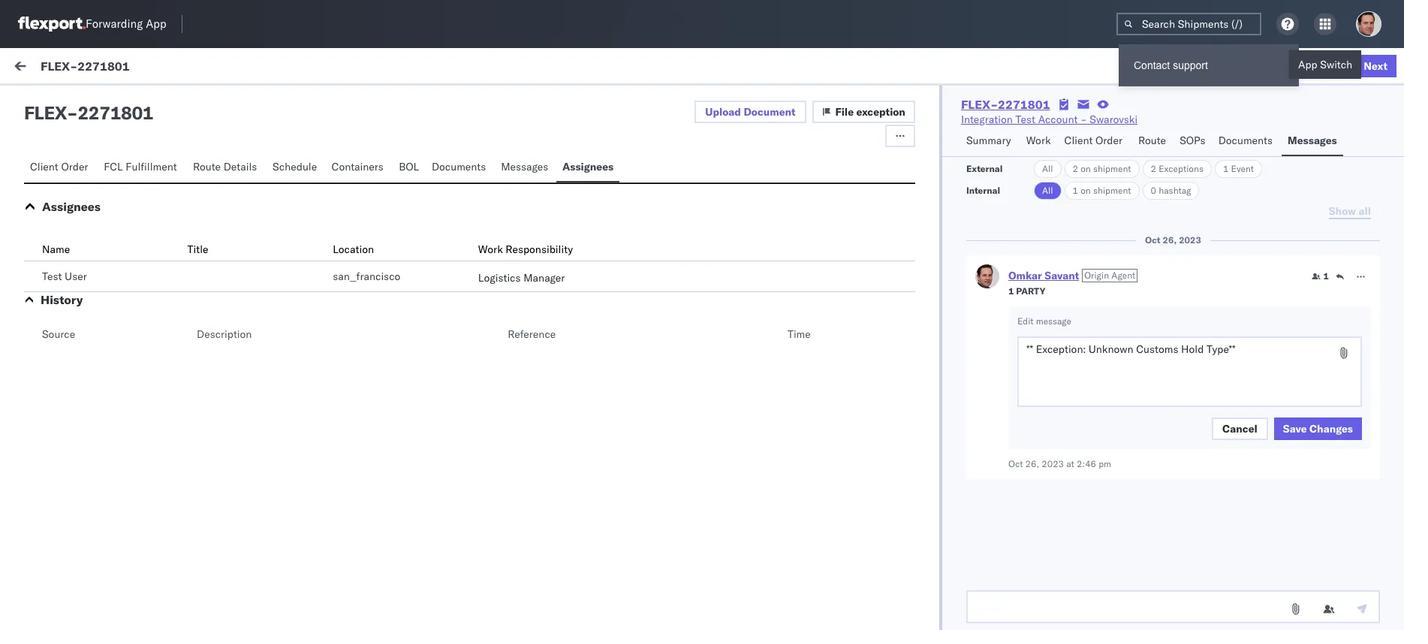 Task type: describe. For each thing, give the bounding box(es) containing it.
1854269
[[1117, 302, 1163, 315]]

sops
[[1180, 134, 1206, 147]]

agent
[[1112, 270, 1136, 281]]

2 exceptions
[[1151, 163, 1204, 174]]

0 hashtag
[[1151, 185, 1192, 196]]

related
[[1086, 130, 1117, 141]]

edit
[[1018, 315, 1034, 327]]

fcl
[[104, 160, 123, 174]]

2023 for oct 26, 2023
[[1179, 234, 1202, 246]]

save changes button
[[1274, 418, 1363, 440]]

1 horizontal spatial exception
[[1217, 59, 1266, 72]]

route details button
[[187, 153, 267, 183]]

shipment for 1 on shipment
[[1094, 185, 1132, 196]]

0 horizontal spatial documents button
[[426, 153, 495, 183]]

2 on shipment
[[1073, 163, 1132, 174]]

0 horizontal spatial file exception
[[836, 105, 906, 119]]

message
[[1036, 315, 1072, 327]]

event
[[1231, 163, 1254, 174]]

pdt for oct 26, 2023, 4:22 pm pdt
[[589, 230, 609, 243]]

item/shipment
[[1142, 130, 1203, 141]]

0 horizontal spatial flex-2271801
[[41, 58, 130, 73]]

omkar savant for latent
[[73, 216, 140, 229]]

document
[[744, 105, 796, 119]]

summary button
[[961, 127, 1020, 156]]

4 resize handle column header from the left
[[1366, 125, 1384, 630]]

1 button
[[1312, 270, 1329, 282]]

all button for 1
[[1034, 182, 1062, 200]]

flex - 2271801
[[24, 101, 153, 124]]

flex- 458574 for oct 26, 2023, 4:22 pm pdt
[[1085, 230, 1156, 243]]

forwarding app
[[86, 17, 166, 31]]

related work item/shipment
[[1086, 130, 1203, 141]]

schedule button
[[267, 153, 326, 183]]

(3)
[[66, 95, 86, 109]]

name
[[42, 243, 70, 256]]

integration test account - swarovski
[[961, 113, 1138, 126]]

1 horizontal spatial client
[[1065, 134, 1093, 147]]

external for external
[[967, 163, 1003, 174]]

2023, for 4:22
[[513, 230, 542, 243]]

documents for left documents button
[[432, 160, 486, 174]]

omkar savant origin agent
[[1009, 269, 1136, 282]]

containers
[[332, 160, 384, 174]]

reference
[[508, 327, 556, 341]]

458574 for oct 26, 2023, 4:23 pm pdt
[[1117, 158, 1156, 171]]

flex-2271801 link
[[961, 97, 1050, 112]]

history
[[41, 292, 83, 307]]

work for work responsibility
[[478, 243, 503, 256]]

0 horizontal spatial messages button
[[495, 153, 556, 183]]

1 horizontal spatial file
[[1196, 59, 1214, 72]]

oct 26, 2023 at 2:46 pm
[[1009, 458, 1112, 469]]

458574 for oct 26, 2023, 4:22 pm pdt
[[1117, 230, 1156, 243]]

upload document button
[[695, 101, 806, 123]]

import work button
[[107, 48, 178, 89]]

1 horizontal spatial file exception
[[1196, 59, 1266, 72]]

1 horizontal spatial documents button
[[1213, 127, 1282, 156]]

on for 2
[[1081, 163, 1091, 174]]

save
[[1284, 422, 1307, 436]]

1 vertical spatial client order
[[30, 160, 88, 174]]

0 horizontal spatial client
[[30, 160, 58, 174]]

improve
[[221, 313, 258, 326]]

flex- up 1 on shipment
[[1085, 158, 1117, 171]]

all for 1
[[1042, 185, 1053, 196]]

pm
[[1099, 458, 1112, 469]]

containers button
[[326, 153, 393, 183]]

work for work button
[[1026, 134, 1051, 147]]

2:46
[[1077, 458, 1097, 469]]

description
[[197, 327, 252, 341]]

flex- 458574 for oct 26, 2023, 4:23 pm pdt
[[1085, 158, 1156, 171]]

external (3)
[[24, 95, 86, 109]]

pm for 4:23
[[571, 158, 586, 171]]

0 vertical spatial client order
[[1065, 134, 1123, 147]]

1 contact support button from the top
[[1119, 44, 1299, 86]]

omkar for comment
[[73, 144, 104, 157]]

1 party
[[1009, 285, 1046, 297]]

support
[[1173, 59, 1208, 71]]

fcl fulfillment button
[[98, 153, 187, 183]]

omkar savant button
[[1009, 269, 1080, 282]]

pdt for oct 26, 2023, 4:23 pm pdt
[[589, 158, 609, 171]]

omkar for latent
[[73, 216, 104, 229]]

on for 1
[[1081, 185, 1091, 196]]

26, for oct 26, 2023 at 2:46 pm
[[1026, 458, 1040, 469]]

source
[[42, 327, 75, 341]]

party
[[1016, 285, 1046, 297]]

omkar for i
[[73, 287, 104, 301]]

1 vertical spatial exception
[[857, 105, 906, 119]]

bol button
[[393, 153, 426, 183]]

1 party button
[[1009, 284, 1046, 297]]

4:22
[[545, 230, 568, 243]]

1 for 1
[[1324, 270, 1329, 282]]

switch
[[1321, 58, 1353, 71]]

import
[[113, 62, 144, 75]]

contact
[[1134, 59, 1170, 71]]

forwarding
[[86, 17, 143, 31]]

contact support
[[1134, 59, 1208, 71]]

flex- 1854269
[[1085, 302, 1163, 315]]

oct 26, 2023, 4:22 pm pdt
[[474, 230, 609, 243]]

forwarding app link
[[18, 17, 166, 32]]

upload
[[705, 105, 741, 119]]

category
[[781, 130, 817, 141]]

title
[[187, 243, 209, 256]]

route details
[[193, 160, 257, 174]]

my work
[[15, 58, 82, 79]]

origin
[[1085, 270, 1109, 281]]

omkar savant for i
[[73, 287, 140, 301]]

report
[[177, 313, 206, 326]]

26, for oct 26, 2023, 4:23 pm pdt
[[494, 158, 510, 171]]

schedule
[[273, 160, 317, 174]]

sops button
[[1174, 127, 1213, 156]]

i
[[45, 313, 48, 326]]

flex- down origin
[[1085, 302, 1117, 315]]

account
[[1039, 113, 1078, 126]]

1 horizontal spatial messages button
[[1282, 127, 1343, 156]]

flex- right my
[[41, 58, 78, 73]]

oct 26, 2023, 4:23 pm pdt
[[474, 158, 609, 171]]

summary
[[967, 134, 1011, 147]]

flexport. image
[[18, 17, 86, 32]]

1 vertical spatial assignees button
[[42, 199, 101, 214]]

details
[[224, 160, 257, 174]]

route for route
[[1139, 134, 1167, 147]]

fulfillment
[[126, 160, 177, 174]]

logistics manager
[[478, 271, 565, 285]]

integration test account - swarovski link
[[961, 112, 1138, 127]]

external for external (3)
[[24, 95, 63, 109]]

savant for comment
[[107, 144, 140, 157]]

upload document
[[705, 105, 796, 119]]

save changes
[[1284, 422, 1353, 436]]

0 horizontal spatial -
[[67, 101, 78, 124]]

hashtag
[[1159, 185, 1192, 196]]

san_francisco
[[333, 270, 401, 283]]

internal for internal
[[967, 185, 1001, 196]]

- inside integration test account - swarovski link
[[1081, 113, 1087, 126]]

2023, for 4:23
[[513, 158, 542, 171]]

all button for 2
[[1034, 160, 1062, 178]]

1 event
[[1224, 163, 1254, 174]]

time
[[788, 327, 811, 341]]



Task type: locate. For each thing, give the bounding box(es) containing it.
0 horizontal spatial work
[[147, 62, 172, 75]]

0 vertical spatial pm
[[571, 158, 586, 171]]

0 vertical spatial documents
[[1219, 134, 1273, 147]]

client
[[1065, 134, 1093, 147], [30, 160, 58, 174]]

1 vertical spatial external
[[967, 163, 1003, 174]]

0 vertical spatial flex-2271801
[[41, 58, 130, 73]]

0 vertical spatial all
[[1042, 163, 1053, 174]]

oct for oct 26, 2023
[[1145, 234, 1161, 246]]

swarovski
[[1090, 113, 1138, 126]]

report to improve
[[177, 313, 258, 326]]

2 vertical spatial work
[[478, 243, 503, 256]]

2 contact support button from the top
[[1119, 50, 1299, 80]]

work up logistics
[[478, 243, 503, 256]]

1 pm from the top
[[571, 158, 586, 171]]

2023,
[[513, 158, 542, 171], [513, 230, 542, 243]]

work down integration test account - swarovski link
[[1026, 134, 1051, 147]]

1 horizontal spatial client order button
[[1059, 127, 1133, 156]]

0 horizontal spatial assignees
[[42, 199, 101, 214]]

1 horizontal spatial 2023
[[1179, 234, 1202, 246]]

1 vertical spatial internal
[[967, 185, 1001, 196]]

1 vertical spatial client
[[30, 160, 58, 174]]

0 horizontal spatial route
[[193, 160, 221, 174]]

26, up logistics
[[494, 230, 510, 243]]

4:23
[[545, 158, 568, 171]]

2023, left "4:22"
[[513, 230, 542, 243]]

0 horizontal spatial external
[[24, 95, 63, 109]]

exceptions
[[1159, 163, 1204, 174]]

0 horizontal spatial assignees button
[[42, 199, 101, 214]]

1 on from the top
[[1081, 163, 1091, 174]]

0 horizontal spatial exception
[[857, 105, 906, 119]]

assignees inside button
[[562, 160, 614, 174]]

am
[[51, 313, 65, 326]]

external down summary button
[[967, 163, 1003, 174]]

flex- 458574 up agent
[[1085, 230, 1156, 243]]

0 vertical spatial external
[[24, 95, 63, 109]]

458574 up agent
[[1117, 230, 1156, 243]]

client down flex
[[30, 160, 58, 174]]

external
[[24, 95, 63, 109], [967, 163, 1003, 174]]

flex-2271801 up integration
[[961, 97, 1050, 112]]

26, left 4:23
[[494, 158, 510, 171]]

order down swarovski
[[1096, 134, 1123, 147]]

changes
[[1310, 422, 1353, 436]]

2 resize handle column header from the left
[[755, 125, 773, 630]]

26, left at at the right bottom
[[1026, 458, 1040, 469]]

documents up event
[[1219, 134, 1273, 147]]

1 inside "button"
[[1009, 285, 1014, 297]]

1 vertical spatial 2023
[[1042, 458, 1064, 469]]

1 458574 from the top
[[1117, 158, 1156, 171]]

1 vertical spatial pdt
[[589, 230, 609, 243]]

2023
[[1179, 234, 1202, 246], [1042, 458, 1064, 469]]

exception
[[1217, 59, 1266, 72], [857, 105, 906, 119]]

flex
[[24, 101, 67, 124]]

2023 left at at the right bottom
[[1042, 458, 1064, 469]]

test user
[[42, 270, 87, 283]]

next
[[1364, 59, 1388, 72]]

2023 for oct 26, 2023 at 2:46 pm
[[1042, 458, 1064, 469]]

2 for 2 exceptions
[[1151, 163, 1157, 174]]

26,
[[494, 158, 510, 171], [494, 230, 510, 243], [1163, 234, 1177, 246], [1026, 458, 1040, 469]]

to
[[208, 313, 218, 326]]

0 horizontal spatial order
[[61, 160, 88, 174]]

0 vertical spatial 2023,
[[513, 158, 542, 171]]

shipment up 1 on shipment
[[1094, 163, 1132, 174]]

client order button
[[1059, 127, 1133, 156], [24, 153, 98, 183]]

messages down previous
[[1288, 134, 1337, 147]]

1 horizontal spatial work
[[1120, 130, 1139, 141]]

2 2023, from the top
[[513, 230, 542, 243]]

1 vertical spatial pm
[[571, 230, 586, 243]]

work for my
[[43, 58, 82, 79]]

file exception
[[1196, 59, 1266, 72], [836, 105, 906, 119]]

0 horizontal spatial app
[[146, 17, 166, 31]]

26, for oct 26, 2023, 4:22 pm pdt
[[494, 230, 510, 243]]

latent
[[45, 241, 76, 254]]

on up 1 on shipment
[[1081, 163, 1091, 174]]

internal
[[101, 95, 138, 109], [967, 185, 1001, 196]]

0 horizontal spatial internal
[[101, 95, 138, 109]]

2 pdt from the top
[[589, 230, 609, 243]]

external inside button
[[24, 95, 63, 109]]

oct left at at the right bottom
[[1009, 458, 1023, 469]]

oct up logistics
[[474, 230, 491, 243]]

1 horizontal spatial assignees
[[562, 160, 614, 174]]

2 flex- 458574 from the top
[[1085, 230, 1156, 243]]

oct for oct 26, 2023, 4:22 pm pdt
[[474, 230, 491, 243]]

cancel
[[1223, 422, 1258, 436]]

external left (3)
[[24, 95, 63, 109]]

all button
[[1034, 160, 1062, 178], [1034, 182, 1062, 200]]

1 vertical spatial route
[[193, 160, 221, 174]]

flex- 458574 up 1 on shipment
[[1085, 158, 1156, 171]]

my
[[15, 58, 39, 79]]

0 vertical spatial flex- 458574
[[1085, 158, 1156, 171]]

internal inside the internal (0) button
[[101, 95, 138, 109]]

1 horizontal spatial work
[[478, 243, 503, 256]]

client order down swarovski
[[1065, 134, 1123, 147]]

1 horizontal spatial internal
[[967, 185, 1001, 196]]

1 pdt from the top
[[589, 158, 609, 171]]

-
[[67, 101, 78, 124], [1081, 113, 1087, 126]]

bol
[[399, 160, 419, 174]]

2 all from the top
[[1042, 185, 1053, 196]]

1 resize handle column header from the left
[[449, 125, 467, 630]]

flex- inside button
[[1085, 459, 1117, 472]]

0 horizontal spatial test
[[42, 270, 62, 283]]

pdt right 4:23
[[589, 158, 609, 171]]

shipment down 2 on shipment
[[1094, 185, 1132, 196]]

user
[[65, 270, 87, 283]]

1 horizontal spatial messages
[[1288, 134, 1337, 147]]

internal for internal (0)
[[101, 95, 138, 109]]

oct for oct 26, 2023 at 2:46 pm
[[1009, 458, 1023, 469]]

oct for oct 26, 2023, 4:23 pm pdt
[[474, 158, 491, 171]]

1 all button from the top
[[1034, 160, 1062, 178]]

1 vertical spatial shipment
[[1094, 185, 1132, 196]]

1 for 1 event
[[1224, 163, 1229, 174]]

0 vertical spatial 2023
[[1179, 234, 1202, 246]]

i am
[[45, 313, 65, 326]]

2 on from the top
[[1081, 185, 1091, 196]]

2 458574 from the top
[[1117, 230, 1156, 243]]

0 horizontal spatial client order
[[30, 160, 88, 174]]

1 vertical spatial order
[[61, 160, 88, 174]]

pm right 4:23
[[571, 158, 586, 171]]

1 vertical spatial 2023,
[[513, 230, 542, 243]]

internal (0)
[[101, 95, 160, 109]]

(0)
[[140, 95, 160, 109]]

0 horizontal spatial messages
[[501, 160, 548, 174]]

internal (0) button
[[95, 89, 169, 118]]

work responsibility
[[478, 243, 573, 256]]

app left 'switch'
[[1299, 58, 1318, 71]]

1 vertical spatial work
[[1026, 134, 1051, 147]]

1 all from the top
[[1042, 163, 1053, 174]]

pdt right "4:22"
[[589, 230, 609, 243]]

2 pm from the top
[[571, 230, 586, 243]]

app inside 'forwarding app' link
[[146, 17, 166, 31]]

3 resize handle column header from the left
[[1061, 125, 1079, 630]]

0 vertical spatial assignees
[[562, 160, 614, 174]]

previous
[[1294, 59, 1337, 72]]

2023, left 4:23
[[513, 158, 542, 171]]

1 horizontal spatial order
[[1096, 134, 1123, 147]]

order left "fcl"
[[61, 160, 88, 174]]

at
[[1067, 458, 1075, 469]]

documents right bol button
[[432, 160, 486, 174]]

messages for leftmost messages button
[[501, 160, 548, 174]]

2 shipment from the top
[[1094, 185, 1132, 196]]

location
[[333, 243, 374, 256]]

pm for 4:22
[[571, 230, 586, 243]]

1 vertical spatial all button
[[1034, 182, 1062, 200]]

0 vertical spatial on
[[1081, 163, 1091, 174]]

app
[[146, 17, 166, 31], [1299, 58, 1318, 71]]

1 vertical spatial on
[[1081, 185, 1091, 196]]

0 vertical spatial file exception
[[1196, 59, 1266, 72]]

Search Shipments (/) text field
[[1117, 13, 1262, 35]]

0 vertical spatial assignees button
[[556, 153, 620, 183]]

1 for 1 party
[[1009, 285, 1014, 297]]

work button
[[1020, 127, 1059, 156]]

flex- button
[[9, 417, 1384, 515]]

1 horizontal spatial assignees button
[[556, 153, 620, 183]]

oct
[[474, 158, 491, 171], [474, 230, 491, 243], [1145, 234, 1161, 246], [1009, 458, 1023, 469]]

omkar savant for comment
[[73, 144, 140, 157]]

1 vertical spatial messages
[[501, 160, 548, 174]]

flex-2271801 up (3)
[[41, 58, 130, 73]]

2 all button from the top
[[1034, 182, 1062, 200]]

1 vertical spatial test
[[42, 270, 62, 283]]

0 horizontal spatial work
[[43, 58, 82, 79]]

client order button up 2 on shipment
[[1059, 127, 1133, 156]]

2 up 1 on shipment
[[1073, 163, 1079, 174]]

0 vertical spatial messages
[[1288, 134, 1337, 147]]

0 vertical spatial route
[[1139, 134, 1167, 147]]

messages button
[[1282, 127, 1343, 156], [495, 153, 556, 183]]

documents button right "bol"
[[426, 153, 495, 183]]

test left user
[[42, 270, 62, 283]]

1
[[1224, 163, 1229, 174], [1073, 185, 1079, 196], [1324, 270, 1329, 282], [1009, 285, 1014, 297]]

1 vertical spatial flex-2271801
[[961, 97, 1050, 112]]

on
[[1081, 163, 1091, 174], [1081, 185, 1091, 196]]

0 horizontal spatial file
[[836, 105, 854, 119]]

1 flex- 458574 from the top
[[1085, 158, 1156, 171]]

0 vertical spatial order
[[1096, 134, 1123, 147]]

responsibility
[[506, 243, 573, 256]]

1 horizontal spatial app
[[1299, 58, 1318, 71]]

flex- 458574
[[1085, 158, 1156, 171], [1085, 230, 1156, 243]]

flex-2271801
[[41, 58, 130, 73], [961, 97, 1050, 112]]

savant for latent
[[107, 216, 140, 229]]

logistics
[[478, 271, 521, 285]]

1 vertical spatial app
[[1299, 58, 1318, 71]]

0 vertical spatial client
[[1065, 134, 1093, 147]]

test down flex-2271801 link
[[1016, 113, 1036, 126]]

1 horizontal spatial route
[[1139, 134, 1167, 147]]

0 vertical spatial work
[[147, 62, 172, 75]]

resize handle column header
[[449, 125, 467, 630], [755, 125, 773, 630], [1061, 125, 1079, 630], [1366, 125, 1384, 630]]

1 shipment from the top
[[1094, 163, 1132, 174]]

app switch
[[1299, 58, 1353, 71]]

import work
[[113, 62, 172, 75]]

1 for 1 on shipment
[[1073, 185, 1079, 196]]

app right forwarding
[[146, 17, 166, 31]]

0
[[1151, 185, 1157, 196]]

pm right "4:22"
[[571, 230, 586, 243]]

0 vertical spatial app
[[146, 17, 166, 31]]

oct 26, 2023
[[1145, 234, 1202, 246]]

assignees button
[[556, 153, 620, 183], [42, 199, 101, 214]]

2 up 0
[[1151, 163, 1157, 174]]

None text field
[[967, 590, 1381, 623]]

1 horizontal spatial 2
[[1151, 163, 1157, 174]]

message
[[184, 62, 228, 75]]

pdt
[[589, 158, 609, 171], [589, 230, 609, 243]]

1 vertical spatial file
[[836, 105, 854, 119]]

route up 2 exceptions on the right of the page
[[1139, 134, 1167, 147]]

1 2 from the left
[[1073, 163, 1079, 174]]

work down swarovski
[[1120, 130, 1139, 141]]

work up external (3)
[[43, 58, 82, 79]]

0 horizontal spatial documents
[[432, 160, 486, 174]]

route left details
[[193, 160, 221, 174]]

0 vertical spatial file
[[1196, 59, 1214, 72]]

0 horizontal spatial client order button
[[24, 153, 98, 183]]

edit message
[[1018, 315, 1072, 327]]

integration
[[961, 113, 1013, 126]]

0 vertical spatial test
[[1016, 113, 1036, 126]]

0 vertical spatial all button
[[1034, 160, 1062, 178]]

26, for oct 26, 2023
[[1163, 234, 1177, 246]]

client order button left "fcl"
[[24, 153, 98, 183]]

route button
[[1133, 127, 1174, 156]]

1 horizontal spatial client order
[[1065, 134, 1123, 147]]

26, down 0 hashtag
[[1163, 234, 1177, 246]]

1 vertical spatial flex- 458574
[[1085, 230, 1156, 243]]

0 vertical spatial shipment
[[1094, 163, 1132, 174]]

assignees
[[562, 160, 614, 174], [42, 199, 101, 214]]

route for route details
[[193, 160, 221, 174]]

2023 down hashtag
[[1179, 234, 1202, 246]]

0 vertical spatial work
[[43, 58, 82, 79]]

1 horizontal spatial documents
[[1219, 134, 1273, 147]]

1 vertical spatial documents
[[432, 160, 486, 174]]

file right document
[[836, 105, 854, 119]]

oct down 0
[[1145, 234, 1161, 246]]

client down account
[[1065, 134, 1093, 147]]

on down 2 on shipment
[[1081, 185, 1091, 196]]

0 vertical spatial 458574
[[1117, 158, 1156, 171]]

458574 down the route button
[[1117, 158, 1156, 171]]

shipment for 2 on shipment
[[1094, 163, 1132, 174]]

internal left (0)
[[101, 95, 138, 109]]

1 horizontal spatial -
[[1081, 113, 1087, 126]]

1 horizontal spatial external
[[967, 163, 1003, 174]]

flex-
[[41, 58, 78, 73], [961, 97, 998, 112], [1085, 158, 1117, 171], [1085, 230, 1117, 243], [1085, 302, 1117, 315], [1085, 459, 1117, 472]]

flex- up origin
[[1085, 230, 1117, 243]]

client order left "fcl"
[[30, 160, 88, 174]]

1 horizontal spatial test
[[1016, 113, 1036, 126]]

messages
[[1288, 134, 1337, 147], [501, 160, 548, 174]]

oct right bol button
[[474, 158, 491, 171]]

1 inside button
[[1324, 270, 1329, 282]]

client order
[[1065, 134, 1123, 147], [30, 160, 88, 174]]

0 vertical spatial pdt
[[589, 158, 609, 171]]

0 vertical spatial exception
[[1217, 59, 1266, 72]]

comment
[[45, 169, 91, 183]]

all
[[1042, 163, 1053, 174], [1042, 185, 1053, 196]]

savant for i
[[107, 287, 140, 301]]

route
[[1139, 134, 1167, 147], [193, 160, 221, 174]]

2 for 2 on shipment
[[1073, 163, 1079, 174]]

documents button up event
[[1213, 127, 1282, 156]]

internal down summary button
[[967, 185, 1001, 196]]

458574
[[1117, 158, 1156, 171], [1117, 230, 1156, 243]]

savant
[[470, 62, 500, 74], [107, 144, 140, 157], [107, 216, 140, 229], [1045, 269, 1080, 282], [107, 287, 140, 301]]

1 2023, from the top
[[513, 158, 542, 171]]

1 vertical spatial all
[[1042, 185, 1053, 196]]

flex- up integration
[[961, 97, 998, 112]]

1 horizontal spatial flex-2271801
[[961, 97, 1050, 112]]

messages for messages button to the right
[[1288, 134, 1337, 147]]

documents for the rightmost documents button
[[1219, 134, 1273, 147]]

cancel button
[[1212, 418, 1268, 440]]

2 horizontal spatial work
[[1026, 134, 1051, 147]]

flex- right at at the right bottom
[[1085, 459, 1117, 472]]

** Exception: Unknown Customs Hold Type** text field
[[1018, 336, 1363, 407]]

1 on shipment
[[1073, 185, 1132, 196]]

messages up oct 26, 2023, 4:22 pm pdt
[[501, 160, 548, 174]]

work right import
[[147, 62, 172, 75]]

0 vertical spatial internal
[[101, 95, 138, 109]]

2 2 from the left
[[1151, 163, 1157, 174]]

0 horizontal spatial 2023
[[1042, 458, 1064, 469]]

manager
[[524, 271, 565, 285]]

all for 2
[[1042, 163, 1053, 174]]

work for related
[[1120, 130, 1139, 141]]

1 vertical spatial work
[[1120, 130, 1139, 141]]

1 vertical spatial assignees
[[42, 199, 101, 214]]

file down search shipments (/) text field
[[1196, 59, 1214, 72]]



Task type: vqa. For each thing, say whether or not it's contained in the screenshot.
Consignee in button
no



